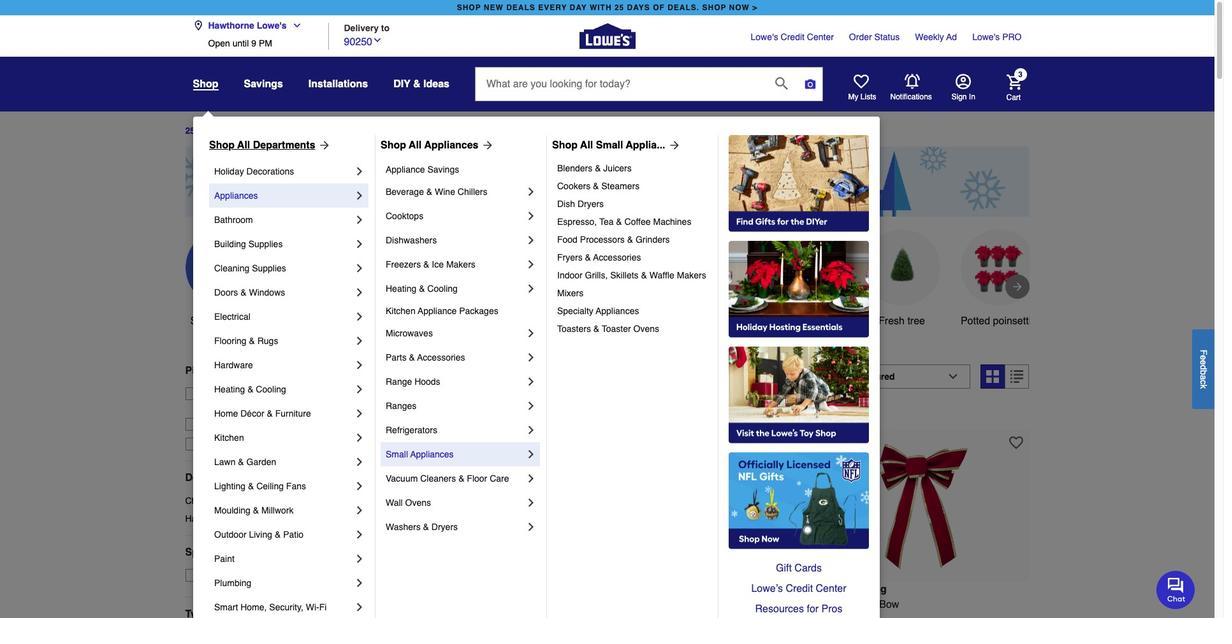 Task type: locate. For each thing, give the bounding box(es) containing it.
0 horizontal spatial 20.62-
[[425, 599, 454, 611]]

center for lowe's credit center
[[816, 584, 847, 595]]

chevron right image for parts & accessories
[[525, 351, 538, 364]]

chevron right image for vacuum cleaners & floor care
[[525, 473, 538, 485]]

heating & cooling up the décor at the bottom left of the page
[[214, 385, 286, 395]]

chevron right image
[[353, 165, 366, 178], [525, 186, 538, 198], [353, 189, 366, 202], [525, 210, 538, 223], [353, 214, 366, 226], [525, 234, 538, 247], [525, 258, 538, 271], [525, 283, 538, 295], [353, 311, 366, 323], [525, 327, 538, 340], [353, 359, 366, 372], [525, 400, 538, 413], [353, 408, 366, 420], [525, 424, 538, 437], [353, 456, 366, 469], [353, 480, 366, 493], [353, 577, 366, 590]]

small inside "shop all small applia..." link
[[596, 140, 623, 151]]

potted poinsettia button
[[961, 229, 1037, 329]]

camera image
[[804, 78, 817, 91]]

white inside holiday living 100-count 20.62-ft white incandescent plug- in christmas string lights
[[462, 599, 489, 611]]

wall
[[386, 498, 403, 508]]

arrow right image inside "shop all small applia..." link
[[666, 139, 681, 152]]

shop left new
[[457, 3, 481, 12]]

chevron right image for electrical
[[353, 311, 366, 323]]

chevron right image for range hoods
[[525, 376, 538, 388]]

living inside holiday living 8.5-in w red bow
[[857, 584, 887, 595]]

departments
[[253, 140, 315, 151], [185, 472, 248, 484]]

delivery up the '90250'
[[344, 23, 379, 33]]

chevron down image inside hawthorne lowe's button
[[287, 20, 302, 31]]

1 horizontal spatial dryers
[[578, 199, 604, 209]]

small up juicers
[[596, 140, 623, 151]]

1 vertical spatial in
[[835, 599, 843, 611]]

steamers
[[602, 181, 640, 191]]

2 horizontal spatial savings
[[496, 316, 533, 327]]

1 horizontal spatial 100-
[[596, 599, 616, 611]]

1 horizontal spatial lights
[[709, 615, 737, 619]]

3 shop from the left
[[552, 140, 578, 151]]

decorations for holiday decorations
[[247, 166, 294, 177]]

chevron right image for home décor & furniture
[[353, 408, 366, 420]]

1 vertical spatial cooling
[[256, 385, 286, 395]]

chat invite button image
[[1157, 571, 1196, 610]]

1 vertical spatial small
[[386, 450, 408, 460]]

small inside small appliances 'link'
[[386, 450, 408, 460]]

washers
[[386, 522, 421, 533]]

holiday decorations link
[[214, 159, 353, 184]]

chevron right image for heating & cooling
[[525, 283, 538, 295]]

range hoods link
[[386, 370, 525, 394]]

0 horizontal spatial savings
[[244, 78, 283, 90]]

& left ice
[[424, 260, 430, 270]]

1 horizontal spatial in
[[620, 615, 628, 619]]

1 horizontal spatial 25
[[615, 3, 625, 12]]

2 20.62- from the left
[[646, 599, 675, 611]]

chevron right image for holiday decorations
[[353, 165, 366, 178]]

delivery up lawn & garden
[[224, 439, 257, 450]]

ovens
[[634, 324, 659, 334], [405, 498, 431, 508]]

dryers down "wall ovens" link
[[432, 522, 458, 533]]

2 100- from the left
[[596, 599, 616, 611]]

ovens down specialty appliances "link"
[[634, 324, 659, 334]]

savings down pm
[[244, 78, 283, 90]]

1 horizontal spatial count
[[616, 599, 644, 611]]

& down today
[[280, 402, 286, 412]]

grinders
[[636, 235, 670, 245]]

2 compare from the left
[[840, 409, 877, 419]]

with
[[590, 3, 612, 12]]

& inside 'link'
[[253, 506, 259, 516]]

100-
[[375, 599, 395, 611], [596, 599, 616, 611]]

0 horizontal spatial heating
[[214, 385, 245, 395]]

chillers
[[458, 187, 488, 197]]

mixers link
[[557, 284, 709, 302]]

hawthorne lowe's & nearby stores button
[[204, 400, 343, 413]]

shop up the appliance savings
[[381, 140, 406, 151]]

supplies up cleaning supplies
[[249, 239, 283, 249]]

2 ft from the left
[[675, 599, 681, 611]]

savings button left indoor
[[476, 229, 553, 329]]

departments up holiday decorations link
[[253, 140, 315, 151]]

1 horizontal spatial ft
[[675, 599, 681, 611]]

arrow right image up appliance savings link
[[479, 139, 494, 152]]

1 string from the left
[[435, 615, 461, 619]]

1 vertical spatial hawthorne
[[204, 402, 248, 412]]

appliances up toaster
[[596, 306, 639, 316]]

makers right ice
[[446, 260, 476, 270]]

decorations down toasters
[[543, 371, 631, 389]]

0 horizontal spatial christmas
[[185, 496, 225, 506]]

1 horizontal spatial makers
[[677, 270, 706, 281]]

0 horizontal spatial departments
[[185, 472, 248, 484]]

pm
[[259, 38, 272, 48]]

heart outline image
[[1010, 436, 1024, 450]]

chevron right image
[[353, 238, 366, 251], [353, 262, 366, 275], [353, 286, 366, 299], [353, 335, 366, 348], [525, 351, 538, 364], [525, 376, 538, 388], [353, 383, 366, 396], [353, 432, 366, 445], [525, 448, 538, 461], [525, 473, 538, 485], [525, 497, 538, 510], [353, 504, 366, 517], [525, 521, 538, 534], [353, 529, 366, 541], [353, 553, 366, 566], [353, 601, 366, 614]]

shop new deals every day with 25 days of deals. shop now >
[[457, 3, 758, 12]]

0 horizontal spatial kitchen
[[214, 433, 244, 443]]

1 horizontal spatial heating & cooling
[[386, 284, 458, 294]]

all up blenders & juicers
[[580, 140, 593, 151]]

0 horizontal spatial ft
[[454, 599, 460, 611]]

1 horizontal spatial cooling
[[428, 284, 458, 294]]

special
[[185, 547, 221, 559]]

0 horizontal spatial 100-
[[375, 599, 395, 611]]

1 vertical spatial white
[[462, 599, 489, 611]]

1 shop from the left
[[209, 140, 235, 151]]

1 arrow right image from the left
[[315, 139, 331, 152]]

living for holiday living 8.5-in w red bow
[[857, 584, 887, 595]]

& right tea
[[616, 217, 622, 227]]

heating down freezers
[[386, 284, 417, 294]]

find gifts for the diyer. image
[[729, 135, 869, 232]]

kitchen for kitchen
[[214, 433, 244, 443]]

2 lights from the left
[[709, 615, 737, 619]]

2 horizontal spatial christmas
[[631, 615, 677, 619]]

christmas inside 100-count 20.62-ft multicolor incandescent plug-in christmas string lights
[[631, 615, 677, 619]]

& right doors at left
[[241, 288, 247, 298]]

shop left now
[[702, 3, 727, 12]]

appliances link
[[214, 184, 353, 208]]

supplies for cleaning supplies
[[252, 263, 286, 274]]

0 vertical spatial accessories
[[593, 253, 641, 263]]

list view image
[[1011, 370, 1024, 383]]

lights inside holiday living 100-count 20.62-ft white incandescent plug- in christmas string lights
[[464, 615, 491, 619]]

accessories for fryers & accessories
[[593, 253, 641, 263]]

1 vertical spatial makers
[[677, 270, 706, 281]]

0 horizontal spatial small
[[386, 450, 408, 460]]

chevron right image for building supplies
[[353, 238, 366, 251]]

2 horizontal spatial arrow right image
[[666, 139, 681, 152]]

0 vertical spatial supplies
[[249, 239, 283, 249]]

arrow right image inside shop all departments link
[[315, 139, 331, 152]]

0 horizontal spatial heating & cooling
[[214, 385, 286, 395]]

cards
[[795, 563, 822, 575]]

in inside sign in button
[[969, 92, 976, 101]]

e
[[1199, 355, 1209, 360], [1199, 360, 1209, 365]]

hardware link
[[214, 353, 353, 378]]

credit
[[781, 32, 805, 42], [786, 584, 813, 595]]

lowe's down free store pickup today at:
[[250, 402, 278, 412]]

decorations down lighting & ceiling fans
[[228, 496, 276, 506]]

1 horizontal spatial chevron down image
[[372, 35, 383, 45]]

25 days of deals. shop new deals every day. while supplies last. image
[[185, 147, 1030, 217]]

savings up "wine"
[[428, 165, 459, 175]]

accessories down food processors & grinders in the top of the page
[[593, 253, 641, 263]]

hanukkah
[[185, 514, 225, 524]]

in down parts & accessories link
[[467, 371, 479, 389]]

grid view image
[[987, 370, 1000, 383]]

20.62- inside 100-count 20.62-ft multicolor incandescent plug-in christmas string lights
[[646, 599, 675, 611]]

pickup up hawthorne lowe's & nearby stores button at the bottom of page
[[249, 389, 276, 399]]

makers right waffle
[[677, 270, 706, 281]]

0 horizontal spatial shop
[[209, 140, 235, 151]]

1 incandescent from the left
[[491, 599, 552, 611]]

cooling for rightmost heating & cooling link
[[428, 284, 458, 294]]

2 string from the left
[[680, 615, 706, 619]]

chevron right image for lighting & ceiling fans
[[353, 480, 366, 493]]

2 shop from the left
[[381, 140, 406, 151]]

chevron right image for dishwashers
[[525, 234, 538, 247]]

0 horizontal spatial dryers
[[432, 522, 458, 533]]

1 horizontal spatial shop
[[702, 3, 727, 12]]

fresh tree button
[[864, 229, 940, 329]]

1 horizontal spatial in
[[835, 599, 843, 611]]

chevron right image for wall ovens
[[525, 497, 538, 510]]

food processors & grinders link
[[557, 231, 709, 249]]

chevron down image
[[287, 20, 302, 31], [372, 35, 383, 45]]

100-count 20.62-ft multicolor incandescent plug-in christmas string lights link
[[596, 584, 808, 619]]

0 horizontal spatial count
[[395, 599, 422, 611]]

electrical link
[[214, 305, 353, 329]]

shop for shop all small applia...
[[552, 140, 578, 151]]

living inside button
[[616, 316, 643, 327]]

rugs
[[257, 336, 278, 346]]

all up the appliance savings
[[409, 140, 422, 151]]

chevron right image for small appliances
[[525, 448, 538, 461]]

lighting
[[214, 482, 246, 492]]

arrow right image inside shop all appliances link
[[479, 139, 494, 152]]

cooling up kitchen appliance packages
[[428, 284, 458, 294]]

1 shop from the left
[[457, 3, 481, 12]]

1 vertical spatial appliance
[[418, 306, 457, 316]]

2 horizontal spatial shop
[[552, 140, 578, 151]]

arrow right image up blenders & juicers link at the top
[[666, 139, 681, 152]]

2 incandescent from the left
[[730, 599, 791, 611]]

shop button
[[193, 78, 218, 91]]

shop for shop all deals
[[190, 316, 214, 327]]

appliance
[[386, 165, 425, 175], [418, 306, 457, 316]]

appliance up beverage
[[386, 165, 425, 175]]

w
[[846, 599, 855, 611]]

shop down open
[[193, 78, 218, 90]]

holiday for holiday decorations
[[214, 166, 244, 177]]

all for small
[[580, 140, 593, 151]]

1 horizontal spatial accessories
[[593, 253, 641, 263]]

lowe's left pro
[[973, 32, 1000, 42]]

wall ovens
[[386, 498, 431, 508]]

supplies up windows
[[252, 263, 286, 274]]

1 horizontal spatial christmas
[[386, 615, 432, 619]]

0 horizontal spatial shop
[[457, 3, 481, 12]]

0 horizontal spatial pickup
[[185, 365, 219, 377]]

appliances up appliance savings link
[[424, 140, 479, 151]]

moulding
[[214, 506, 251, 516]]

holiday living 8.5-in w red bow
[[817, 584, 899, 611]]

lawn & garden link
[[214, 450, 353, 475]]

chevron right image for smart home, security, wi-fi
[[353, 601, 366, 614]]

smart home, security, wi-fi
[[214, 603, 327, 613]]

indoor grills, skillets & waffle makers link
[[557, 267, 709, 284]]

0 horizontal spatial in
[[375, 615, 383, 619]]

shop for shop
[[193, 78, 218, 90]]

chevron right image for outdoor living & patio
[[353, 529, 366, 541]]

in inside holiday living 100-count 20.62-ft white incandescent plug- in christmas string lights
[[375, 615, 383, 619]]

1 vertical spatial chevron down image
[[372, 35, 383, 45]]

credit up search icon
[[781, 32, 805, 42]]

heating down pickup & delivery
[[214, 385, 245, 395]]

0 horizontal spatial heating & cooling link
[[214, 378, 353, 402]]

shop inside button
[[190, 316, 214, 327]]

appliance up the microwaves link
[[418, 306, 457, 316]]

location image
[[193, 20, 203, 31]]

1 vertical spatial deals
[[231, 316, 257, 327]]

credit for lowe's
[[786, 584, 813, 595]]

credit up resources for pros link
[[786, 584, 813, 595]]

cooling
[[428, 284, 458, 294], [256, 385, 286, 395]]

lowe's home improvement notification center image
[[905, 74, 920, 89]]

chevron right image for plumbing
[[353, 577, 366, 590]]

gift
[[776, 563, 792, 575]]

plug- inside holiday living 100-count 20.62-ft white incandescent plug- in christmas string lights
[[555, 599, 579, 611]]

gift cards
[[776, 563, 822, 575]]

all for deals
[[217, 316, 228, 327]]

1 vertical spatial heating & cooling link
[[214, 378, 353, 402]]

0 horizontal spatial plug-
[[555, 599, 579, 611]]

& right fryers on the left top of page
[[585, 253, 591, 263]]

shop all small applia... link
[[552, 138, 681, 153]]

arrow right image for shop all small applia...
[[666, 139, 681, 152]]

1 horizontal spatial pickup
[[249, 389, 276, 399]]

100- inside holiday living 100-count 20.62-ft white incandescent plug- in christmas string lights
[[375, 599, 395, 611]]

0 vertical spatial plug-
[[555, 599, 579, 611]]

1 vertical spatial center
[[816, 584, 847, 595]]

appliances inside 'link'
[[410, 450, 454, 460]]

vacuum cleaners & floor care
[[386, 474, 509, 484]]

1 horizontal spatial arrow right image
[[479, 139, 494, 152]]

dish dryers link
[[557, 195, 709, 213]]

accessories inside the fryers & accessories link
[[593, 253, 641, 263]]

shop down 25 days of deals
[[209, 140, 235, 151]]

1 compare from the left
[[398, 409, 434, 419]]

chevron right image for beverage & wine chillers
[[525, 186, 538, 198]]

fresh tree
[[879, 316, 925, 327]]

1 100- from the left
[[375, 599, 395, 611]]

dishwashers
[[386, 235, 437, 246]]

all up flooring at bottom left
[[217, 316, 228, 327]]

dryers
[[578, 199, 604, 209], [432, 522, 458, 533]]

living
[[616, 316, 643, 327], [249, 530, 272, 540], [414, 584, 444, 595], [857, 584, 887, 595]]

dryers inside washers & dryers link
[[432, 522, 458, 533]]

blenders & juicers link
[[557, 159, 709, 177]]

chevron right image for hardware
[[353, 359, 366, 372]]

shop
[[457, 3, 481, 12], [702, 3, 727, 12]]

2 arrow right image from the left
[[479, 139, 494, 152]]

shop all deals
[[190, 316, 257, 327]]

1 vertical spatial pickup
[[249, 389, 276, 399]]

search image
[[776, 77, 788, 90]]

departments down lawn
[[185, 472, 248, 484]]

chevron right image for kitchen
[[353, 432, 366, 445]]

moulding & millwork
[[214, 506, 294, 516]]

0 vertical spatial cooling
[[428, 284, 458, 294]]

0 vertical spatial credit
[[781, 32, 805, 42]]

0 horizontal spatial makers
[[446, 260, 476, 270]]

heating & cooling down freezers & ice makers
[[386, 284, 458, 294]]

& right diy
[[413, 78, 421, 90]]

& left ceiling
[[248, 482, 254, 492]]

2 count from the left
[[616, 599, 644, 611]]

0 vertical spatial ovens
[[634, 324, 659, 334]]

& right lawn
[[238, 457, 244, 467]]

hawthorne down store
[[204, 402, 248, 412]]

shop up blenders on the top of the page
[[552, 140, 578, 151]]

c
[[1199, 380, 1209, 384]]

accessories
[[593, 253, 641, 263], [417, 353, 465, 363]]

& left floor
[[459, 474, 465, 484]]

cleaning supplies
[[214, 263, 286, 274]]

1 vertical spatial shop
[[190, 316, 214, 327]]

to
[[381, 23, 390, 33]]

& inside button
[[280, 402, 286, 412]]

1 horizontal spatial shop
[[381, 140, 406, 151]]

25 left days
[[185, 126, 195, 136]]

1 vertical spatial plug-
[[596, 615, 620, 619]]

status
[[875, 32, 900, 42]]

all down 25 days of deals
[[237, 140, 250, 151]]

0 vertical spatial savings
[[244, 78, 283, 90]]

1 vertical spatial ovens
[[405, 498, 431, 508]]

e up b
[[1199, 360, 1209, 365]]

holiday for holiday living
[[580, 316, 614, 327]]

chevron right image for bathroom
[[353, 214, 366, 226]]

& down blenders & juicers
[[593, 181, 599, 191]]

25 right with
[[615, 3, 625, 12]]

christmas decorations link
[[185, 495, 354, 508]]

chevron down image inside 90250 button
[[372, 35, 383, 45]]

compare inside 5013254527 element
[[840, 409, 877, 419]]

& up store
[[222, 365, 229, 377]]

holiday inside button
[[580, 316, 614, 327]]

kitchen appliance packages link
[[386, 301, 538, 321]]

delivery up free store pickup today at:
[[232, 365, 271, 377]]

0 horizontal spatial 25
[[185, 126, 195, 136]]

0 horizontal spatial incandescent
[[491, 599, 552, 611]]

pickup up free
[[185, 365, 219, 377]]

holiday
[[214, 166, 244, 177], [580, 316, 614, 327], [483, 371, 539, 389], [375, 584, 411, 595], [817, 584, 854, 595]]

arrow right image up holiday decorations link
[[315, 139, 331, 152]]

holiday living 100-count 20.62-ft white incandescent plug- in christmas string lights
[[375, 584, 579, 619]]

decorations up outdoor living & patio
[[228, 514, 276, 524]]

string
[[435, 615, 461, 619], [680, 615, 706, 619]]

savings button
[[244, 73, 283, 96], [476, 229, 553, 329]]

0 horizontal spatial lights
[[464, 615, 491, 619]]

shop for shop all departments
[[209, 140, 235, 151]]

delivery
[[344, 23, 379, 33], [232, 365, 271, 377], [224, 439, 257, 450]]

cooling up hawthorne lowe's & nearby stores button at the bottom of page
[[256, 385, 286, 395]]

0 vertical spatial chevron down image
[[287, 20, 302, 31]]

& left millwork
[[253, 506, 259, 516]]

e up d
[[1199, 355, 1209, 360]]

wall ovens link
[[386, 491, 525, 515]]

accessories for parts & accessories
[[417, 353, 465, 363]]

accessories inside parts & accessories link
[[417, 353, 465, 363]]

0 vertical spatial in
[[467, 371, 479, 389]]

all for appliances
[[409, 140, 422, 151]]

blenders & juicers
[[557, 163, 632, 173]]

holiday hosting essentials. image
[[729, 241, 869, 338]]

weekly
[[915, 32, 944, 42]]

1 horizontal spatial white
[[792, 316, 818, 327]]

1 count from the left
[[395, 599, 422, 611]]

0 vertical spatial departments
[[253, 140, 315, 151]]

plumbing
[[214, 578, 252, 589]]

decorations
[[247, 166, 294, 177], [543, 371, 631, 389], [228, 496, 276, 506], [228, 514, 276, 524]]

None search field
[[475, 67, 823, 113]]

savings button down pm
[[244, 73, 283, 96]]

1 vertical spatial savings
[[428, 165, 459, 175]]

heating & cooling for bottom heating & cooling link
[[214, 385, 286, 395]]

chevron right image for cleaning supplies
[[353, 262, 366, 275]]

visit the lowe's toy shop. image
[[729, 347, 869, 444]]

deals
[[232, 126, 256, 136], [231, 316, 257, 327]]

hawthorne
[[208, 20, 254, 31], [204, 402, 248, 412]]

lowe's down >
[[751, 32, 779, 42]]

sign in
[[952, 92, 976, 101]]

0 horizontal spatial arrow right image
[[315, 139, 331, 152]]

holiday inside holiday living 100-count 20.62-ft white incandescent plug- in christmas string lights
[[375, 584, 411, 595]]

1 horizontal spatial compare
[[840, 409, 877, 419]]

1 horizontal spatial heating & cooling link
[[386, 277, 525, 301]]

0 vertical spatial center
[[807, 32, 834, 42]]

lowe's up pm
[[257, 20, 287, 31]]

center up 8.5-
[[816, 584, 847, 595]]

0 vertical spatial savings button
[[244, 73, 283, 96]]

& right the washers at the bottom left
[[423, 522, 429, 533]]

chevron right image for freezers & ice makers
[[525, 258, 538, 271]]

all for departments
[[237, 140, 250, 151]]

1 vertical spatial heating
[[214, 385, 245, 395]]

1 20.62- from the left
[[425, 599, 454, 611]]

1 vertical spatial dryers
[[432, 522, 458, 533]]

potted
[[961, 316, 991, 327]]

deals
[[506, 3, 536, 12]]

3 arrow right image from the left
[[666, 139, 681, 152]]

1 e from the top
[[1199, 355, 1209, 360]]

2 shop from the left
[[702, 3, 727, 12]]

incandescent inside holiday living 100-count 20.62-ft white incandescent plug- in christmas string lights
[[491, 599, 552, 611]]

1 lights from the left
[[464, 615, 491, 619]]

arrow right image
[[315, 139, 331, 152], [479, 139, 494, 152], [666, 139, 681, 152]]

plug-
[[555, 599, 579, 611], [596, 615, 620, 619]]

count inside 100-count 20.62-ft multicolor incandescent plug-in christmas string lights
[[616, 599, 644, 611]]

hawthorne up open until 9 pm
[[208, 20, 254, 31]]

holiday inside holiday living 8.5-in w red bow
[[817, 584, 854, 595]]

appliances up the cleaners
[[410, 450, 454, 460]]

0 vertical spatial shop
[[193, 78, 218, 90]]

decorations down shop all departments link
[[247, 166, 294, 177]]

security,
[[269, 603, 303, 613]]

hawthorne lowe's & nearby stores
[[204, 402, 343, 412]]

f
[[1199, 350, 1209, 355]]

kitchen down the home
[[214, 433, 244, 443]]

all inside button
[[217, 316, 228, 327]]

chevron right image for doors & windows
[[353, 286, 366, 299]]

appliance savings
[[386, 165, 459, 175]]

center for lowe's credit center
[[807, 32, 834, 42]]

incandescent
[[491, 599, 552, 611], [730, 599, 791, 611]]

1 vertical spatial delivery
[[232, 365, 271, 377]]

bathroom
[[214, 215, 253, 225]]

count inside holiday living 100-count 20.62-ft white incandescent plug- in christmas string lights
[[395, 599, 422, 611]]

deals right of
[[232, 126, 256, 136]]

shop left electrical
[[190, 316, 214, 327]]

2 horizontal spatial in
[[969, 92, 976, 101]]

fryers & accessories link
[[557, 249, 709, 267]]

center left order
[[807, 32, 834, 42]]

deals up flooring & rugs
[[231, 316, 257, 327]]

arrow right image for shop all departments
[[315, 139, 331, 152]]

0 horizontal spatial accessories
[[417, 353, 465, 363]]

accessories up products
[[417, 353, 465, 363]]

1 horizontal spatial incandescent
[[730, 599, 791, 611]]

led button
[[379, 229, 456, 329]]

compare for 1001813120 element
[[398, 409, 434, 419]]

lawn
[[214, 457, 236, 467]]

in left the w
[[835, 599, 843, 611]]

lights inside 100-count 20.62-ft multicolor incandescent plug-in christmas string lights
[[709, 615, 737, 619]]

1 vertical spatial savings button
[[476, 229, 553, 329]]

ovens right 'wall'
[[405, 498, 431, 508]]

mixers
[[557, 288, 584, 298]]

1 horizontal spatial 20.62-
[[646, 599, 675, 611]]

living for holiday living 100-count 20.62-ft white incandescent plug- in christmas string lights
[[414, 584, 444, 595]]

1 ft from the left
[[454, 599, 460, 611]]

1 horizontal spatial savings
[[428, 165, 459, 175]]

shop
[[193, 78, 218, 90], [190, 316, 214, 327]]

savings up '198 products in holiday decorations' in the bottom of the page
[[496, 316, 533, 327]]

0 vertical spatial 25
[[615, 3, 625, 12]]

toaster
[[602, 324, 631, 334]]

living inside holiday living 100-count 20.62-ft white incandescent plug- in christmas string lights
[[414, 584, 444, 595]]

compare inside 1001813120 element
[[398, 409, 434, 419]]

kitchen up microwaves
[[386, 306, 416, 316]]

fast
[[204, 439, 222, 450]]

of
[[653, 3, 665, 12]]

& left patio
[[275, 530, 281, 540]]

lawn & garden
[[214, 457, 276, 467]]

dryers down 'cookers & steamers'
[[578, 199, 604, 209]]

1 vertical spatial accessories
[[417, 353, 465, 363]]

1 horizontal spatial kitchen
[[386, 306, 416, 316]]

small up vacuum
[[386, 450, 408, 460]]

all
[[237, 140, 250, 151], [409, 140, 422, 151], [580, 140, 593, 151], [217, 316, 228, 327]]



Task type: describe. For each thing, give the bounding box(es) containing it.
20.62- inside holiday living 100-count 20.62-ft white incandescent plug- in christmas string lights
[[425, 599, 454, 611]]

lowe's credit center
[[752, 584, 847, 595]]

indoor
[[557, 270, 583, 281]]

chevron right image for lawn & garden
[[353, 456, 366, 469]]

open until 9 pm
[[208, 38, 272, 48]]

chevron right image for microwaves
[[525, 327, 538, 340]]

toasters
[[557, 324, 591, 334]]

chevron right image for ranges
[[525, 400, 538, 413]]

outdoor living & patio
[[214, 530, 304, 540]]

& left waffle
[[641, 270, 647, 281]]

espresso, tea & coffee machines
[[557, 217, 692, 227]]

appliance inside kitchen appliance packages link
[[418, 306, 457, 316]]

beverage & wine chillers link
[[386, 180, 525, 204]]

0 horizontal spatial savings button
[[244, 73, 283, 96]]

order status
[[849, 32, 900, 42]]

& right the décor at the bottom left of the page
[[267, 409, 273, 419]]

chevron right image for washers & dryers
[[525, 521, 538, 534]]

hanging decoration button
[[670, 229, 747, 344]]

shop all departments
[[209, 140, 315, 151]]

ranges link
[[386, 394, 525, 418]]

198 products in holiday decorations
[[375, 371, 631, 389]]

d
[[1199, 365, 1209, 370]]

0 vertical spatial pickup
[[185, 365, 219, 377]]

9
[[251, 38, 256, 48]]

lowe's pro link
[[973, 31, 1022, 43]]

chevron right image for appliances
[[353, 189, 366, 202]]

3
[[1019, 70, 1023, 79]]

living for holiday living
[[616, 316, 643, 327]]

chevron right image for heating & cooling
[[353, 383, 366, 396]]

lowe's home improvement logo image
[[579, 8, 636, 64]]

bathroom link
[[214, 208, 353, 232]]

savings inside button
[[496, 316, 533, 327]]

0 vertical spatial makers
[[446, 260, 476, 270]]

1001813120 element
[[375, 407, 434, 420]]

cleaning supplies link
[[214, 256, 353, 281]]

pro
[[1003, 32, 1022, 42]]

white inside button
[[792, 316, 818, 327]]

lowe's home improvement lists image
[[854, 74, 869, 89]]

toasters & toaster ovens
[[557, 324, 659, 334]]

& inside "button"
[[413, 78, 421, 90]]

cleaning
[[214, 263, 250, 274]]

refrigerators
[[386, 425, 437, 436]]

hanukkah decorations link
[[185, 513, 354, 525]]

1 horizontal spatial ovens
[[634, 324, 659, 334]]

arrow right image for shop all appliances
[[479, 139, 494, 152]]

cooling for bottom heating & cooling link
[[256, 385, 286, 395]]

chevron right image for flooring & rugs
[[353, 335, 366, 348]]

fresh
[[879, 316, 905, 327]]

appliances inside "link"
[[596, 306, 639, 316]]

microwaves link
[[386, 321, 525, 346]]

smart home, security, wi-fi link
[[214, 596, 353, 619]]

& right store
[[248, 385, 254, 395]]

5013254527 element
[[817, 407, 877, 420]]

hoods
[[415, 377, 440, 387]]

my lists
[[849, 92, 877, 101]]

installations
[[309, 78, 368, 90]]

electrical
[[214, 312, 251, 322]]

& left "wine"
[[427, 187, 433, 197]]

& right parts
[[409, 353, 415, 363]]

parts & accessories link
[[386, 346, 525, 370]]

food processors & grinders
[[557, 235, 670, 245]]

chevron right image for refrigerators
[[525, 424, 538, 437]]

doors
[[214, 288, 238, 298]]

until
[[233, 38, 249, 48]]

hawthorne for hawthorne lowe's & nearby stores
[[204, 402, 248, 412]]

floor
[[467, 474, 487, 484]]

applia...
[[626, 140, 666, 151]]

1 horizontal spatial savings button
[[476, 229, 553, 329]]

lowe's home improvement cart image
[[1007, 74, 1022, 90]]

officially licensed n f l gifts. shop now. image
[[729, 453, 869, 550]]

diy & ideas button
[[394, 73, 450, 96]]

departments element
[[185, 472, 354, 485]]

home
[[214, 409, 238, 419]]

ceiling
[[256, 482, 284, 492]]

sale
[[223, 571, 241, 581]]

hawthorne for hawthorne lowe's
[[208, 20, 254, 31]]

décor
[[241, 409, 264, 419]]

2 e from the top
[[1199, 360, 1209, 365]]

lowe's credit center link
[[729, 579, 869, 600]]

toasters & toaster ovens link
[[557, 320, 709, 338]]

chevron right image for paint
[[353, 553, 366, 566]]

days
[[627, 3, 650, 12]]

decoration
[[684, 331, 732, 342]]

waffle
[[650, 270, 675, 281]]

lowe's home improvement account image
[[956, 74, 971, 89]]

incandescent inside 100-count 20.62-ft multicolor incandescent plug-in christmas string lights
[[730, 599, 791, 611]]

fi
[[319, 603, 327, 613]]

& down freezers & ice makers
[[419, 284, 425, 294]]

f e e d b a c k button
[[1193, 329, 1215, 409]]

washers & dryers
[[386, 522, 458, 533]]

supplies for building supplies
[[249, 239, 283, 249]]

now
[[729, 3, 750, 12]]

compare for 5013254527 element
[[840, 409, 877, 419]]

1 horizontal spatial heating
[[386, 284, 417, 294]]

1 vertical spatial departments
[[185, 472, 248, 484]]

chevron right image for moulding & millwork
[[353, 504, 366, 517]]

machines
[[653, 217, 692, 227]]

moulding & millwork link
[[214, 499, 353, 523]]

0 vertical spatial delivery
[[344, 23, 379, 33]]

day
[[570, 3, 587, 12]]

100- inside 100-count 20.62-ft multicolor incandescent plug-in christmas string lights
[[596, 599, 616, 611]]

chevron right image for cooktops
[[525, 210, 538, 223]]

christmas inside holiday living 100-count 20.62-ft white incandescent plug- in christmas string lights
[[386, 615, 432, 619]]

& inside "link"
[[238, 457, 244, 467]]

in inside holiday living 8.5-in w red bow
[[835, 599, 843, 611]]

grills,
[[585, 270, 608, 281]]

0 horizontal spatial ovens
[[405, 498, 431, 508]]

appliance inside appliance savings link
[[386, 165, 425, 175]]

furniture
[[275, 409, 311, 419]]

fans
[[286, 482, 306, 492]]

doors & windows
[[214, 288, 285, 298]]

order status link
[[849, 31, 900, 43]]

string inside holiday living 100-count 20.62-ft white incandescent plug- in christmas string lights
[[435, 615, 461, 619]]

plug- inside 100-count 20.62-ft multicolor incandescent plug-in christmas string lights
[[596, 615, 620, 619]]

weekly ad
[[915, 32, 957, 42]]

credit for lowe's
[[781, 32, 805, 42]]

heart outline image
[[789, 436, 803, 450]]

of
[[222, 126, 230, 136]]

red
[[858, 599, 877, 611]]

range
[[386, 377, 412, 387]]

& up 'cookers & steamers'
[[595, 163, 601, 173]]

holiday for holiday living 8.5-in w red bow
[[817, 584, 854, 595]]

specialty appliances
[[557, 306, 639, 316]]

decorations for hanukkah decorations
[[228, 514, 276, 524]]

90250 button
[[344, 33, 383, 49]]

ft inside holiday living 100-count 20.62-ft white incandescent plug- in christmas string lights
[[454, 599, 460, 611]]

stores
[[318, 402, 343, 412]]

wi-
[[306, 603, 319, 613]]

coffee
[[625, 217, 651, 227]]

sign
[[952, 92, 967, 101]]

0 vertical spatial deals
[[232, 126, 256, 136]]

string inside 100-count 20.62-ft multicolor incandescent plug-in christmas string lights
[[680, 615, 706, 619]]

pros
[[822, 604, 843, 615]]

1 horizontal spatial departments
[[253, 140, 315, 151]]

appliances up bathroom
[[214, 191, 258, 201]]

holiday living button
[[573, 229, 650, 329]]

beverage
[[386, 187, 424, 197]]

living for outdoor living & patio
[[249, 530, 272, 540]]

fryers & accessories
[[557, 253, 641, 263]]

wine
[[435, 187, 455, 197]]

arrow right image
[[1011, 281, 1024, 293]]

>
[[753, 3, 758, 12]]

ft inside 100-count 20.62-ft multicolor incandescent plug-in christmas string lights
[[675, 599, 681, 611]]

deals inside button
[[231, 316, 257, 327]]

0 horizontal spatial in
[[467, 371, 479, 389]]

hanging decoration
[[684, 316, 732, 342]]

garden
[[247, 457, 276, 467]]

a
[[1199, 375, 1209, 380]]

Search Query text field
[[476, 68, 765, 101]]

kitchen for kitchen appliance packages
[[386, 306, 416, 316]]

1 vertical spatial 25
[[185, 126, 195, 136]]

decorations for christmas decorations
[[228, 496, 276, 506]]

freezers & ice makers link
[[386, 253, 525, 277]]

in inside 100-count 20.62-ft multicolor incandescent plug-in christmas string lights
[[620, 615, 628, 619]]

shop for shop all appliances
[[381, 140, 406, 151]]

hawthorne lowe's button
[[193, 13, 307, 38]]

& down specialty appliances
[[594, 324, 600, 334]]

heating & cooling for rightmost heating & cooling link
[[386, 284, 458, 294]]

holiday decorations
[[214, 166, 294, 177]]

& up the fryers & accessories link
[[627, 235, 633, 245]]

diy & ideas
[[394, 78, 450, 90]]

special offers
[[185, 547, 254, 559]]

2 vertical spatial delivery
[[224, 439, 257, 450]]

specialty appliances link
[[557, 302, 709, 320]]

holiday for holiday living 100-count 20.62-ft white incandescent plug- in christmas string lights
[[375, 584, 411, 595]]

& left rugs
[[249, 336, 255, 346]]

dryers inside dish dryers link
[[578, 199, 604, 209]]

lists
[[861, 92, 877, 101]]

indoor grills, skillets & waffle makers
[[557, 270, 706, 281]]

ideas
[[424, 78, 450, 90]]



Task type: vqa. For each thing, say whether or not it's contained in the screenshot.
"&" inside the Parts & Accessories link
yes



